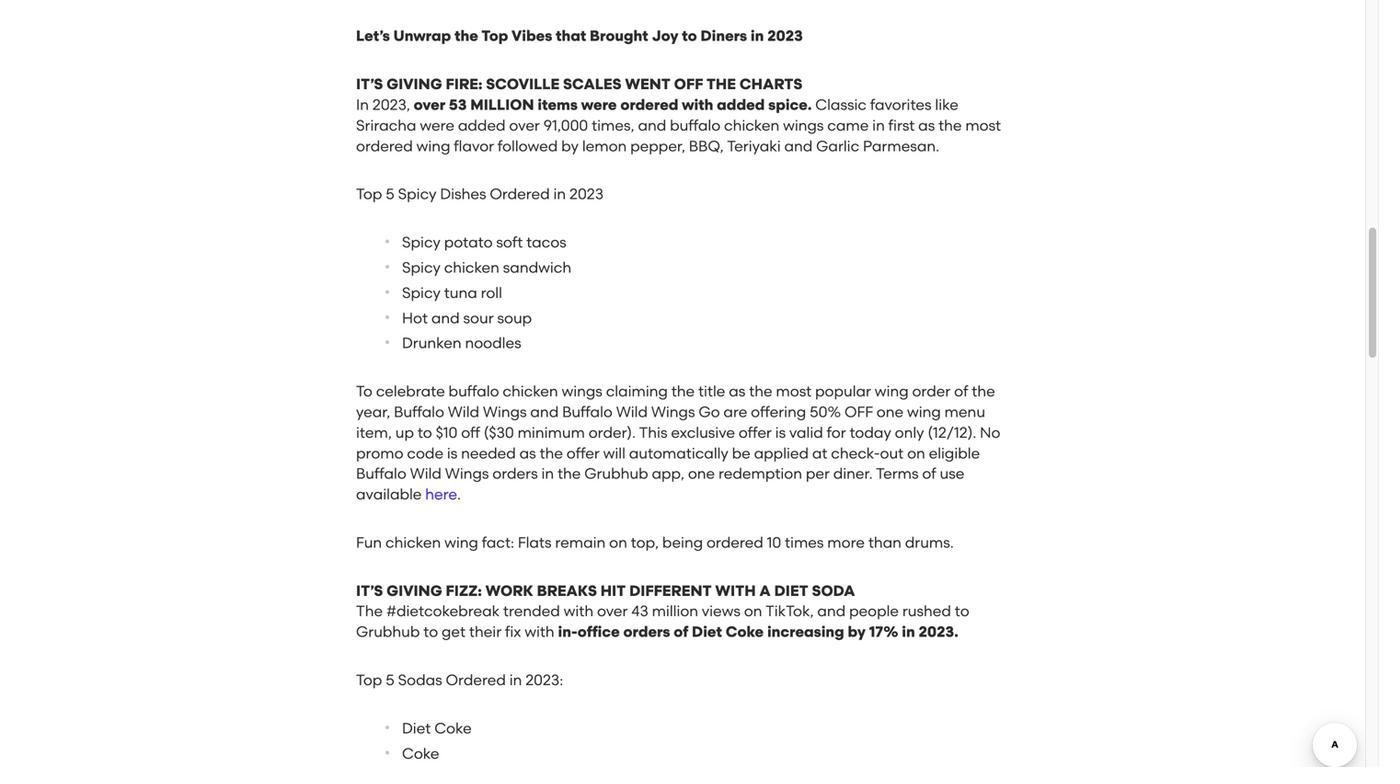 Task type: vqa. For each thing, say whether or not it's contained in the screenshot.
APP,
yes



Task type: describe. For each thing, give the bounding box(es) containing it.
fun chicken wing fact: flats remain on top, being ordered 10 times more than drums.
[[356, 534, 954, 552]]

over inside "it's giving fizz: work breaks hit different with a diet soda the #dietcokebreak trended with over 43 million views on tiktok, and people rushed to grubhub to get their fix with"
[[597, 603, 628, 620]]

1 vertical spatial on
[[609, 534, 627, 552]]

off inside to celebrate buffalo chicken wings claiming the title as the most popular wing order of the year, buffalo wild wings and buffalo wild wings go are offering 50% off one wing menu item, up to $10 off ($30 minimum order). this exclusive offer is valid for today only (12/12). no promo code is needed as the offer will automatically be applied at check-out on eligible buffalo wild wings orders in the grubhub app, one redemption per diner. terms of use available
[[845, 404, 873, 421]]

0 horizontal spatial offer
[[567, 445, 600, 462]]

10
[[767, 534, 781, 552]]

to inside to celebrate buffalo chicken wings claiming the title as the most popular wing order of the year, buffalo wild wings and buffalo wild wings go are offering 50% off one wing menu item, up to $10 off ($30 minimum order). this exclusive offer is valid for today only (12/12). no promo code is needed as the offer will automatically be applied at check-out on eligible buffalo wild wings orders in the grubhub app, one redemption per diner. terms of use available
[[418, 424, 432, 442]]

buffalo down "celebrate"
[[394, 404, 444, 421]]

eligible
[[929, 445, 980, 462]]

people
[[849, 603, 899, 620]]

1 vertical spatial coke
[[435, 720, 472, 738]]

be
[[732, 445, 751, 462]]

0 vertical spatial offer
[[739, 424, 772, 442]]

get
[[442, 624, 466, 641]]

work
[[486, 582, 534, 600]]

bbq,
[[689, 137, 724, 155]]

order).
[[589, 424, 636, 442]]

over inside "classic favorites like sriracha were added over 91,000 times, and buffalo chicken wings came in first as the most ordered wing flavor followed by lemon pepper, bbq, teriyaki and garlic parmesan."
[[509, 117, 540, 134]]

wings inside "classic favorites like sriracha were added over 91,000 times, and buffalo chicken wings came in first as the most ordered wing flavor followed by lemon pepper, bbq, teriyaki and garlic parmesan."
[[783, 117, 824, 134]]

43
[[632, 603, 649, 620]]

than
[[869, 534, 902, 552]]

redemption
[[719, 465, 802, 483]]

item,
[[356, 424, 392, 442]]

dishes
[[440, 186, 486, 203]]

top 5 spicy dishes ordered in 2023
[[356, 186, 604, 203]]

top for sodas
[[356, 672, 382, 689]]

orders inside to celebrate buffalo chicken wings claiming the title as the most popular wing order of the year, buffalo wild wings and buffalo wild wings go are offering 50% off one wing menu item, up to $10 off ($30 minimum order). this exclusive offer is valid for today only (12/12). no promo code is needed as the offer will automatically be applied at check-out on eligible buffalo wild wings orders in the grubhub app, one redemption per diner. terms of use available
[[493, 465, 538, 483]]

1 horizontal spatial orders
[[623, 624, 670, 641]]

went
[[625, 76, 671, 93]]

top for spicy
[[356, 186, 382, 203]]

$10
[[436, 424, 458, 442]]

spice
[[769, 96, 808, 114]]

(12/12).
[[928, 424, 977, 442]]

fire:
[[446, 76, 483, 93]]

spicy potato soft tacos spicy chicken sandwich spicy tuna roll hot and sour soup drunken noodles
[[402, 234, 572, 352]]

only
[[895, 424, 924, 442]]

soup
[[497, 309, 532, 327]]

promo
[[356, 445, 404, 462]]

minimum
[[518, 424, 585, 442]]

as inside "classic favorites like sriracha were added over 91,000 times, and buffalo chicken wings came in first as the most ordered wing flavor followed by lemon pepper, bbq, teriyaki and garlic parmesan."
[[919, 117, 935, 134]]

wings down the "needed"
[[445, 465, 489, 483]]

diet
[[775, 582, 809, 600]]

off
[[461, 424, 480, 442]]

chicken inside spicy potato soft tacos spicy chicken sandwich spicy tuna roll hot and sour soup drunken noodles
[[444, 259, 500, 277]]

remain
[[555, 534, 606, 552]]

sodas
[[398, 672, 442, 689]]

million
[[471, 96, 534, 114]]

hit
[[601, 582, 626, 600]]

here link
[[425, 486, 457, 503]]

0 vertical spatial top
[[482, 27, 508, 45]]

first
[[889, 117, 915, 134]]

wings up the this
[[651, 404, 695, 421]]

0 vertical spatial 2023
[[768, 27, 803, 45]]

fun
[[356, 534, 382, 552]]

hot
[[402, 309, 428, 327]]

valid
[[789, 424, 823, 442]]

the
[[707, 76, 736, 93]]

favorites
[[870, 96, 932, 114]]

it's giving fizz: work breaks hit different with a diet soda the #dietcokebreak trended with over 43 million views on tiktok, and people rushed to grubhub to get their fix with
[[356, 582, 970, 641]]

that
[[556, 27, 586, 45]]

their
[[469, 624, 502, 641]]

chicken inside to celebrate buffalo chicken wings claiming the title as the most popular wing order of the year, buffalo wild wings and buffalo wild wings go are offering 50% off one wing menu item, up to $10 off ($30 minimum order). this exclusive offer is valid for today only (12/12). no promo code is needed as the offer will automatically be applied at check-out on eligible buffalo wild wings orders in the grubhub app, one redemption per diner. terms of use available
[[503, 383, 558, 400]]

celebrate
[[376, 383, 445, 400]]

order
[[912, 383, 951, 400]]

let's unwrap the top vibes that brought joy to diners in 2023
[[356, 27, 803, 45]]

claiming
[[606, 383, 668, 400]]

followed
[[498, 137, 558, 155]]

in right 17%
[[902, 624, 915, 641]]

the inside "classic favorites like sriracha were added over 91,000 times, and buffalo chicken wings came in first as the most ordered wing flavor followed by lemon pepper, bbq, teriyaki and garlic parmesan."
[[939, 117, 962, 134]]

and inside "it's giving fizz: work breaks hit different with a diet soda the #dietcokebreak trended with over 43 million views on tiktok, and people rushed to grubhub to get their fix with"
[[818, 603, 846, 620]]

code
[[407, 445, 444, 462]]

tuna
[[444, 284, 477, 302]]

chicken right fun at the bottom of the page
[[386, 534, 441, 552]]

per
[[806, 465, 830, 483]]

flavor
[[454, 137, 494, 155]]

sriracha
[[356, 117, 416, 134]]

2023:
[[526, 672, 563, 689]]

53
[[449, 96, 467, 114]]

on inside to celebrate buffalo chicken wings claiming the title as the most popular wing order of the year, buffalo wild wings and buffalo wild wings go are offering 50% off one wing menu item, up to $10 off ($30 minimum order). this exclusive offer is valid for today only (12/12). no promo code is needed as the offer will automatically be applied at check-out on eligible buffalo wild wings orders in the grubhub app, one redemption per diner. terms of use available
[[907, 445, 926, 462]]

pepper,
[[631, 137, 686, 155]]

over inside it's giving fire: scoville scales went off the charts in 2023, over 53 million items were ordered with added spice
[[414, 96, 446, 114]]

more
[[828, 534, 865, 552]]

buffalo inside to celebrate buffalo chicken wings claiming the title as the most popular wing order of the year, buffalo wild wings and buffalo wild wings go are offering 50% off one wing menu item, up to $10 off ($30 minimum order). this exclusive offer is valid for today only (12/12). no promo code is needed as the offer will automatically be applied at check-out on eligible buffalo wild wings orders in the grubhub app, one redemption per diner. terms of use available
[[449, 383, 499, 400]]

buffalo up order).
[[562, 404, 613, 421]]

on inside "it's giving fizz: work breaks hit different with a diet soda the #dietcokebreak trended with over 43 million views on tiktok, and people rushed to grubhub to get their fix with"
[[744, 603, 762, 620]]

0 vertical spatial diet
[[692, 624, 722, 641]]

2 horizontal spatial wild
[[616, 404, 648, 421]]

1 vertical spatial as
[[729, 383, 746, 400]]

to up 2023. on the right
[[955, 603, 970, 620]]

0 horizontal spatial is
[[447, 445, 458, 462]]

no
[[980, 424, 1001, 442]]

like
[[935, 96, 959, 114]]

1 vertical spatial of
[[922, 465, 937, 483]]

added inside "classic favorites like sriracha were added over 91,000 times, and buffalo chicken wings came in first as the most ordered wing flavor followed by lemon pepper, bbq, teriyaki and garlic parmesan."
[[458, 117, 506, 134]]

2 horizontal spatial ordered
[[707, 534, 764, 552]]

and up pepper,
[[638, 117, 667, 134]]

available
[[356, 486, 422, 503]]

are
[[724, 404, 748, 421]]

0 vertical spatial coke
[[726, 624, 764, 641]]

2023.
[[919, 624, 959, 641]]

0 horizontal spatial of
[[674, 624, 689, 641]]

ordered inside "classic favorites like sriracha were added over 91,000 times, and buffalo chicken wings came in first as the most ordered wing flavor followed by lemon pepper, bbq, teriyaki and garlic parmesan."
[[356, 137, 413, 155]]

diner.
[[834, 465, 873, 483]]

classic
[[816, 96, 867, 114]]

and left garlic
[[785, 137, 813, 155]]

in inside to celebrate buffalo chicken wings claiming the title as the most popular wing order of the year, buffalo wild wings and buffalo wild wings go are offering 50% off one wing menu item, up to $10 off ($30 minimum order). this exclusive offer is valid for today only (12/12). no promo code is needed as the offer will automatically be applied at check-out on eligible buffalo wild wings orders in the grubhub app, one redemption per diner. terms of use available
[[542, 465, 554, 483]]

parmesan.
[[863, 137, 940, 155]]

by inside "classic favorites like sriracha were added over 91,000 times, and buffalo chicken wings came in first as the most ordered wing flavor followed by lemon pepper, bbq, teriyaki and garlic parmesan."
[[562, 137, 579, 155]]

fact:
[[482, 534, 514, 552]]

with inside it's giving fire: scoville scales went off the charts in 2023, over 53 million items were ordered with added spice
[[682, 96, 714, 114]]

menu
[[945, 404, 986, 421]]

to right joy
[[682, 27, 697, 45]]

today
[[850, 424, 892, 442]]

a
[[760, 582, 771, 600]]

it's for it's giving fizz: work breaks hit different with a diet soda the #dietcokebreak trended with over 43 million views on tiktok, and people rushed to grubhub to get their fix with
[[356, 582, 383, 600]]

0 vertical spatial is
[[776, 424, 786, 442]]



Task type: locate. For each thing, give the bounding box(es) containing it.
roll
[[481, 284, 502, 302]]

1 vertical spatial were
[[420, 117, 455, 134]]

1 vertical spatial giving
[[387, 582, 442, 600]]

0 vertical spatial were
[[581, 96, 617, 114]]

times,
[[592, 117, 635, 134]]

2 horizontal spatial as
[[919, 117, 935, 134]]

0 horizontal spatial on
[[609, 534, 627, 552]]

coke down sodas
[[402, 745, 439, 763]]

2 giving from the top
[[387, 582, 442, 600]]

ordered down followed
[[490, 186, 550, 203]]

1 vertical spatial 2023
[[570, 186, 604, 203]]

coke down top 5 sodas ordered in 2023:
[[435, 720, 472, 738]]

offer
[[739, 424, 772, 442], [567, 445, 600, 462]]

1 vertical spatial .
[[457, 486, 461, 503]]

to
[[682, 27, 697, 45], [418, 424, 432, 442], [955, 603, 970, 620], [424, 624, 438, 641]]

it's up in
[[356, 76, 383, 93]]

buffalo inside "classic favorites like sriracha were added over 91,000 times, and buffalo chicken wings came in first as the most ordered wing flavor followed by lemon pepper, bbq, teriyaki and garlic parmesan."
[[670, 117, 721, 134]]

diet down sodas
[[402, 720, 431, 738]]

ordered down "went"
[[621, 96, 679, 114]]

diners
[[701, 27, 747, 45]]

wild down code
[[410, 465, 442, 483]]

buffalo
[[394, 404, 444, 421], [562, 404, 613, 421], [356, 465, 407, 483]]

of up menu
[[954, 383, 969, 400]]

exclusive
[[671, 424, 735, 442]]

2023 down lemon
[[570, 186, 604, 203]]

1 vertical spatial top
[[356, 186, 382, 203]]

1 vertical spatial diet
[[402, 720, 431, 738]]

5 down sriracha
[[386, 186, 395, 203]]

1 vertical spatial by
[[848, 624, 866, 641]]

were
[[581, 96, 617, 114], [420, 117, 455, 134]]

in inside "classic favorites like sriracha were added over 91,000 times, and buffalo chicken wings came in first as the most ordered wing flavor followed by lemon pepper, bbq, teriyaki and garlic parmesan."
[[873, 117, 885, 134]]

0 vertical spatial wings
[[783, 117, 824, 134]]

off up today
[[845, 404, 873, 421]]

most right first
[[966, 117, 1001, 134]]

2 vertical spatial over
[[597, 603, 628, 620]]

buffalo down the promo
[[356, 465, 407, 483]]

1 horizontal spatial as
[[729, 383, 746, 400]]

on left top,
[[609, 534, 627, 552]]

charts
[[740, 76, 803, 93]]

is down $10
[[447, 445, 458, 462]]

soft
[[496, 234, 523, 251]]

coke
[[726, 624, 764, 641], [435, 720, 472, 738], [402, 745, 439, 763]]

2023,
[[373, 96, 410, 114]]

1 vertical spatial with
[[564, 603, 594, 620]]

diet coke coke
[[402, 720, 472, 763]]

offer left will
[[567, 445, 600, 462]]

0 horizontal spatial by
[[562, 137, 579, 155]]

top left sodas
[[356, 672, 382, 689]]

unwrap
[[394, 27, 451, 45]]

giving inside "it's giving fizz: work breaks hit different with a diet soda the #dietcokebreak trended with over 43 million views on tiktok, and people rushed to grubhub to get their fix with"
[[387, 582, 442, 600]]

the
[[455, 27, 478, 45], [939, 117, 962, 134], [672, 383, 695, 400], [749, 383, 773, 400], [972, 383, 995, 400], [540, 445, 563, 462], [558, 465, 581, 483]]

wild down claiming at the left of the page
[[616, 404, 648, 421]]

title
[[698, 383, 726, 400]]

0 horizontal spatial one
[[688, 465, 715, 483]]

1 horizontal spatial diet
[[692, 624, 722, 641]]

items
[[538, 96, 578, 114]]

were inside "classic favorites like sriracha were added over 91,000 times, and buffalo chicken wings came in first as the most ordered wing flavor followed by lemon pepper, bbq, teriyaki and garlic parmesan."
[[420, 117, 455, 134]]

2 horizontal spatial of
[[954, 383, 969, 400]]

wings down spice on the right top of page
[[783, 117, 824, 134]]

1 vertical spatial most
[[776, 383, 812, 400]]

most inside "classic favorites like sriracha were added over 91,000 times, and buffalo chicken wings came in first as the most ordered wing flavor followed by lemon pepper, bbq, teriyaki and garlic parmesan."
[[966, 117, 1001, 134]]

as down the minimum
[[520, 445, 536, 462]]

views
[[702, 603, 741, 620]]

0 vertical spatial ordered
[[621, 96, 679, 114]]

1 vertical spatial buffalo
[[449, 383, 499, 400]]

it's inside "it's giving fizz: work breaks hit different with a diet soda the #dietcokebreak trended with over 43 million views on tiktok, and people rushed to grubhub to get their fix with"
[[356, 582, 383, 600]]

breaks
[[537, 582, 597, 600]]

0 vertical spatial one
[[877, 404, 904, 421]]

0 horizontal spatial over
[[414, 96, 446, 114]]

drunken
[[402, 335, 462, 352]]

one up only on the right bottom of page
[[877, 404, 904, 421]]

with down trended
[[525, 624, 555, 641]]

trended
[[503, 603, 560, 620]]

ordered inside it's giving fire: scoville scales went off the charts in 2023, over 53 million items were ordered with added spice
[[621, 96, 679, 114]]

to right "up"
[[418, 424, 432, 442]]

1 horizontal spatial 2023
[[768, 27, 803, 45]]

will
[[603, 445, 626, 462]]

were down 53
[[420, 117, 455, 134]]

in
[[356, 96, 369, 114]]

1 vertical spatial 5
[[386, 672, 395, 689]]

5 left sodas
[[386, 672, 395, 689]]

1 horizontal spatial one
[[877, 404, 904, 421]]

being
[[663, 534, 703, 552]]

0 vertical spatial orders
[[493, 465, 538, 483]]

giving up "2023,"
[[387, 76, 442, 93]]

lemon
[[582, 137, 627, 155]]

grubhub
[[585, 465, 648, 483], [356, 624, 420, 641]]

tiktok,
[[766, 603, 814, 620]]

wing left "flavor"
[[417, 137, 450, 155]]

let's
[[356, 27, 390, 45]]

2 vertical spatial coke
[[402, 745, 439, 763]]

2023
[[768, 27, 803, 45], [570, 186, 604, 203]]

one down automatically
[[688, 465, 715, 483]]

0 vertical spatial as
[[919, 117, 935, 134]]

different
[[630, 582, 712, 600]]

in down the minimum
[[542, 465, 554, 483]]

1 vertical spatial ordered
[[446, 672, 506, 689]]

0 vertical spatial giving
[[387, 76, 442, 93]]

it's
[[356, 76, 383, 93], [356, 582, 383, 600]]

wings up ($30
[[483, 404, 527, 421]]

it's giving fire: scoville scales went off the charts in 2023, over 53 million items were ordered with added spice
[[356, 76, 808, 114]]

0 horizontal spatial grubhub
[[356, 624, 420, 641]]

giving for over
[[387, 76, 442, 93]]

is up applied
[[776, 424, 786, 442]]

this
[[639, 424, 668, 442]]

wing left fact:
[[445, 534, 478, 552]]

top down sriracha
[[356, 186, 382, 203]]

at
[[813, 445, 828, 462]]

were down scales
[[581, 96, 617, 114]]

and down soda
[[818, 603, 846, 620]]

1 vertical spatial offer
[[567, 445, 600, 462]]

grubhub down the
[[356, 624, 420, 641]]

were inside it's giving fire: scoville scales went off the charts in 2023, over 53 million items were ordered with added spice
[[581, 96, 617, 114]]

sandwich
[[503, 259, 572, 277]]

it's for it's giving fire: scoville scales went off the charts in 2023, over 53 million items were ordered with added spice
[[356, 76, 383, 93]]

go
[[699, 404, 720, 421]]

in-office orders of diet coke increasing by 17% in 2023.
[[558, 624, 959, 641]]

to celebrate buffalo chicken wings claiming the title as the most popular wing order of the year, buffalo wild wings and buffalo wild wings go are offering 50% off one wing menu item, up to $10 off ($30 minimum order). this exclusive offer is valid for today only (12/12). no promo code is needed as the offer will automatically be applied at check-out on eligible buffalo wild wings orders in the grubhub app, one redemption per diner. terms of use available
[[356, 383, 1001, 503]]

terms
[[876, 465, 919, 483]]

over up followed
[[509, 117, 540, 134]]

fix
[[505, 624, 521, 641]]

2 horizontal spatial with
[[682, 96, 714, 114]]

offering
[[751, 404, 806, 421]]

scales
[[563, 76, 622, 93]]

vibes
[[512, 27, 552, 45]]

0 horizontal spatial were
[[420, 117, 455, 134]]

with up in-
[[564, 603, 594, 620]]

noodles
[[465, 335, 521, 352]]

0 horizontal spatial added
[[458, 117, 506, 134]]

1 it's from the top
[[356, 76, 383, 93]]

2 vertical spatial on
[[744, 603, 762, 620]]

on down only on the right bottom of page
[[907, 445, 926, 462]]

1 5 from the top
[[386, 186, 395, 203]]

0 vertical spatial grubhub
[[585, 465, 648, 483]]

it's inside it's giving fire: scoville scales went off the charts in 2023, over 53 million items were ordered with added spice
[[356, 76, 383, 93]]

1 horizontal spatial offer
[[739, 424, 772, 442]]

5 for spicy
[[386, 186, 395, 203]]

up
[[396, 424, 414, 442]]

1 vertical spatial off
[[845, 404, 873, 421]]

on up the in-office orders of diet coke increasing by 17% in 2023.
[[744, 603, 762, 620]]

in up the tacos
[[554, 186, 566, 203]]

as up are
[[729, 383, 746, 400]]

it's up the
[[356, 582, 383, 600]]

top left vibes
[[482, 27, 508, 45]]

most up offering at right bottom
[[776, 383, 812, 400]]

here
[[425, 486, 457, 503]]

0 vertical spatial of
[[954, 383, 969, 400]]

app,
[[652, 465, 685, 483]]

1 horizontal spatial buffalo
[[670, 117, 721, 134]]

2 vertical spatial as
[[520, 445, 536, 462]]

top,
[[631, 534, 659, 552]]

and inside spicy potato soft tacos spicy chicken sandwich spicy tuna roll hot and sour soup drunken noodles
[[431, 309, 460, 327]]

1 horizontal spatial of
[[922, 465, 937, 483]]

in left first
[[873, 117, 885, 134]]

check-
[[831, 445, 880, 462]]

offer up the be at the bottom
[[739, 424, 772, 442]]

0 horizontal spatial .
[[457, 486, 461, 503]]

over
[[414, 96, 446, 114], [509, 117, 540, 134], [597, 603, 628, 620]]

wing inside "classic favorites like sriracha were added over 91,000 times, and buffalo chicken wings came in first as the most ordered wing flavor followed by lemon pepper, bbq, teriyaki and garlic parmesan."
[[417, 137, 450, 155]]

chicken inside "classic favorites like sriracha were added over 91,000 times, and buffalo chicken wings came in first as the most ordered wing flavor followed by lemon pepper, bbq, teriyaki and garlic parmesan."
[[724, 117, 780, 134]]

giving inside it's giving fire: scoville scales went off the charts in 2023, over 53 million items were ordered with added spice
[[387, 76, 442, 93]]

of left "use"
[[922, 465, 937, 483]]

added up "flavor"
[[458, 117, 506, 134]]

1 horizontal spatial over
[[509, 117, 540, 134]]

added down the
[[717, 96, 765, 114]]

soda
[[812, 582, 855, 600]]

over down hit
[[597, 603, 628, 620]]

2023 up charts at the right
[[768, 27, 803, 45]]

50%
[[810, 404, 841, 421]]

1 horizontal spatial off
[[845, 404, 873, 421]]

buffalo up off
[[449, 383, 499, 400]]

orders down the "needed"
[[493, 465, 538, 483]]

1 horizontal spatial .
[[808, 96, 812, 114]]

1 vertical spatial one
[[688, 465, 715, 483]]

0 horizontal spatial as
[[520, 445, 536, 462]]

chicken down potato
[[444, 259, 500, 277]]

0 vertical spatial .
[[808, 96, 812, 114]]

orders
[[493, 465, 538, 483], [623, 624, 670, 641]]

17%
[[869, 624, 899, 641]]

diet down 'views'
[[692, 624, 722, 641]]

orders down 43
[[623, 624, 670, 641]]

to
[[356, 383, 373, 400]]

1 vertical spatial over
[[509, 117, 540, 134]]

of
[[954, 383, 969, 400], [922, 465, 937, 483], [674, 624, 689, 641]]

wings up order).
[[562, 383, 603, 400]]

0 horizontal spatial buffalo
[[449, 383, 499, 400]]

grubhub down will
[[585, 465, 648, 483]]

0 horizontal spatial diet
[[402, 720, 431, 738]]

#dietcokebreak
[[386, 603, 500, 620]]

over left 53
[[414, 96, 446, 114]]

and inside to celebrate buffalo chicken wings claiming the title as the most popular wing order of the year, buffalo wild wings and buffalo wild wings go are offering 50% off one wing menu item, up to $10 off ($30 minimum order). this exclusive offer is valid for today only (12/12). no promo code is needed as the offer will automatically be applied at check-out on eligible buffalo wild wings orders in the grubhub app, one redemption per diner. terms of use available
[[530, 404, 559, 421]]

off inside it's giving fire: scoville scales went off the charts in 2023, over 53 million items were ordered with added spice
[[674, 76, 703, 93]]

0 horizontal spatial ordered
[[356, 137, 413, 155]]

off left the
[[674, 76, 703, 93]]

0 vertical spatial added
[[717, 96, 765, 114]]

as right first
[[919, 117, 935, 134]]

2 vertical spatial top
[[356, 672, 382, 689]]

use
[[940, 465, 965, 483]]

times
[[785, 534, 824, 552]]

giving up #dietcokebreak
[[387, 582, 442, 600]]

by down people
[[848, 624, 866, 641]]

and up the minimum
[[530, 404, 559, 421]]

0 vertical spatial 5
[[386, 186, 395, 203]]

0 vertical spatial ordered
[[490, 186, 550, 203]]

by down 91,000
[[562, 137, 579, 155]]

most
[[966, 117, 1001, 134], [776, 383, 812, 400]]

1 vertical spatial ordered
[[356, 137, 413, 155]]

2 vertical spatial with
[[525, 624, 555, 641]]

came
[[828, 117, 869, 134]]

wing
[[417, 137, 450, 155], [875, 383, 909, 400], [907, 404, 941, 421], [445, 534, 478, 552]]

of down million
[[674, 624, 689, 641]]

0 vertical spatial with
[[682, 96, 714, 114]]

0 horizontal spatial 2023
[[570, 186, 604, 203]]

2 horizontal spatial over
[[597, 603, 628, 620]]

2 5 from the top
[[386, 672, 395, 689]]

and up drunken
[[431, 309, 460, 327]]

91,000
[[544, 117, 588, 134]]

1 horizontal spatial added
[[717, 96, 765, 114]]

coke down 'views'
[[726, 624, 764, 641]]

wing down order
[[907, 404, 941, 421]]

flats
[[518, 534, 552, 552]]

wild up off
[[448, 404, 480, 421]]

diet inside the diet coke coke
[[402, 720, 431, 738]]

in right diners
[[751, 27, 764, 45]]

5
[[386, 186, 395, 203], [386, 672, 395, 689]]

needed
[[461, 445, 516, 462]]

0 horizontal spatial wings
[[562, 383, 603, 400]]

0 vertical spatial buffalo
[[670, 117, 721, 134]]

classic favorites like sriracha were added over 91,000 times, and buffalo chicken wings came in first as the most ordered wing flavor followed by lemon pepper, bbq, teriyaki and garlic parmesan.
[[356, 96, 1001, 155]]

to left get
[[424, 624, 438, 641]]

0 horizontal spatial with
[[525, 624, 555, 641]]

chicken up teriyaki on the top right
[[724, 117, 780, 134]]

with
[[715, 582, 756, 600]]

2 it's from the top
[[356, 582, 383, 600]]

ordered left 10
[[707, 534, 764, 552]]

5 for sodas
[[386, 672, 395, 689]]

1 vertical spatial added
[[458, 117, 506, 134]]

tacos
[[527, 234, 567, 251]]

sour
[[463, 309, 494, 327]]

grubhub inside "it's giving fizz: work breaks hit different with a diet soda the #dietcokebreak trended with over 43 million views on tiktok, and people rushed to grubhub to get their fix with"
[[356, 624, 420, 641]]

fizz:
[[446, 582, 482, 600]]

giving for the
[[387, 582, 442, 600]]

buffalo
[[670, 117, 721, 134], [449, 383, 499, 400]]

the
[[356, 603, 383, 620]]

wing left order
[[875, 383, 909, 400]]

1 horizontal spatial on
[[744, 603, 762, 620]]

1 giving from the top
[[387, 76, 442, 93]]

1 horizontal spatial were
[[581, 96, 617, 114]]

on
[[907, 445, 926, 462], [609, 534, 627, 552], [744, 603, 762, 620]]

automatically
[[629, 445, 729, 462]]

0 vertical spatial most
[[966, 117, 1001, 134]]

with down the
[[682, 96, 714, 114]]

1 vertical spatial is
[[447, 445, 458, 462]]

0 horizontal spatial wild
[[410, 465, 442, 483]]

ordered down their
[[446, 672, 506, 689]]

0 vertical spatial it's
[[356, 76, 383, 93]]

0 vertical spatial on
[[907, 445, 926, 462]]

by
[[562, 137, 579, 155], [848, 624, 866, 641]]

added inside it's giving fire: scoville scales went off the charts in 2023, over 53 million items were ordered with added spice
[[717, 96, 765, 114]]

1 horizontal spatial wild
[[448, 404, 480, 421]]

1 vertical spatial grubhub
[[356, 624, 420, 641]]

grubhub inside to celebrate buffalo chicken wings claiming the title as the most popular wing order of the year, buffalo wild wings and buffalo wild wings go are offering 50% off one wing menu item, up to $10 off ($30 minimum order). this exclusive offer is valid for today only (12/12). no promo code is needed as the offer will automatically be applied at check-out on eligible buffalo wild wings orders in the grubhub app, one redemption per diner. terms of use available
[[585, 465, 648, 483]]

is
[[776, 424, 786, 442], [447, 445, 458, 462]]

0 horizontal spatial most
[[776, 383, 812, 400]]

ordered down sriracha
[[356, 137, 413, 155]]

chicken up the minimum
[[503, 383, 558, 400]]

1 horizontal spatial ordered
[[621, 96, 679, 114]]

1 horizontal spatial by
[[848, 624, 866, 641]]

in left 2023:
[[510, 672, 522, 689]]

1 vertical spatial wings
[[562, 383, 603, 400]]

1 horizontal spatial is
[[776, 424, 786, 442]]

buffalo up bbq,
[[670, 117, 721, 134]]

0 vertical spatial by
[[562, 137, 579, 155]]

1 horizontal spatial wings
[[783, 117, 824, 134]]

0 horizontal spatial off
[[674, 76, 703, 93]]

most inside to celebrate buffalo chicken wings claiming the title as the most popular wing order of the year, buffalo wild wings and buffalo wild wings go are offering 50% off one wing menu item, up to $10 off ($30 minimum order). this exclusive offer is valid for today only (12/12). no promo code is needed as the offer will automatically be applied at check-out on eligible buffalo wild wings orders in the grubhub app, one redemption per diner. terms of use available
[[776, 383, 812, 400]]

garlic
[[816, 137, 860, 155]]

0 vertical spatial over
[[414, 96, 446, 114]]

wings inside to celebrate buffalo chicken wings claiming the title as the most popular wing order of the year, buffalo wild wings and buffalo wild wings go are offering 50% off one wing menu item, up to $10 off ($30 minimum order). this exclusive offer is valid for today only (12/12). no promo code is needed as the offer will automatically be applied at check-out on eligible buffalo wild wings orders in the grubhub app, one redemption per diner. terms of use available
[[562, 383, 603, 400]]



